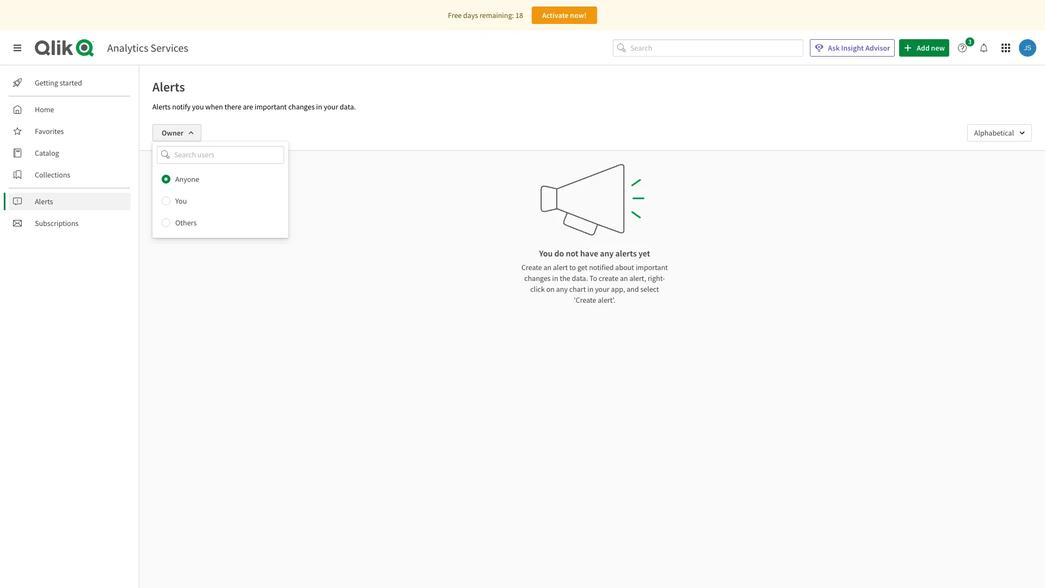 Task type: locate. For each thing, give the bounding box(es) containing it.
1 vertical spatial data.
[[572, 273, 588, 283]]

1 vertical spatial in
[[553, 273, 559, 283]]

0 horizontal spatial your
[[324, 102, 338, 112]]

yet
[[639, 248, 651, 259]]

1 horizontal spatial your
[[595, 284, 610, 294]]

owner
[[162, 128, 184, 138]]

0 horizontal spatial changes
[[288, 102, 315, 112]]

catalog link
[[9, 144, 131, 162]]

0 vertical spatial your
[[324, 102, 338, 112]]

others
[[175, 218, 197, 227]]

you up others
[[175, 196, 187, 206]]

2 vertical spatial alerts
[[35, 197, 53, 206]]

0 vertical spatial important
[[255, 102, 287, 112]]

0 horizontal spatial data.
[[340, 102, 356, 112]]

an
[[544, 263, 552, 272], [620, 273, 628, 283]]

free
[[448, 10, 462, 20]]

1 vertical spatial your
[[595, 284, 610, 294]]

you inside owner option group
[[175, 196, 187, 206]]

0 vertical spatial changes
[[288, 102, 315, 112]]

0 vertical spatial you
[[175, 196, 187, 206]]

data.
[[340, 102, 356, 112], [572, 273, 588, 283]]

close sidebar menu image
[[13, 44, 22, 52]]

right-
[[648, 273, 665, 283]]

0 horizontal spatial you
[[175, 196, 187, 206]]

alerts up notify
[[152, 78, 185, 95]]

2 vertical spatial in
[[588, 284, 594, 294]]

1 horizontal spatial important
[[636, 263, 668, 272]]

Alphabetical field
[[968, 124, 1033, 142]]

activate now! link
[[532, 7, 597, 24]]

you
[[192, 102, 204, 112]]

0 vertical spatial data.
[[340, 102, 356, 112]]

any down the
[[556, 284, 568, 294]]

alerts
[[152, 78, 185, 95], [152, 102, 171, 112], [35, 197, 53, 206]]

18
[[516, 10, 523, 20]]

ask insight advisor button
[[811, 39, 895, 57]]

you left do
[[539, 248, 553, 259]]

0 vertical spatial any
[[600, 248, 614, 259]]

not
[[566, 248, 579, 259]]

important up right-
[[636, 263, 668, 272]]

you do not have any alerts yet create an alert to get notified about important changes in the data. to create an alert, right- click on any chart in your app, and select 'create alert'.
[[522, 248, 668, 305]]

changes right are
[[288, 102, 315, 112]]

in
[[316, 102, 322, 112], [553, 273, 559, 283], [588, 284, 594, 294]]

insight
[[842, 43, 864, 53]]

select
[[641, 284, 659, 294]]

free days remaining: 18
[[448, 10, 523, 20]]

none field inside "filters" region
[[152, 146, 289, 164]]

'create
[[574, 295, 597, 305]]

favorites link
[[9, 123, 131, 140]]

None field
[[152, 146, 289, 164]]

2 horizontal spatial in
[[588, 284, 594, 294]]

notified
[[589, 263, 614, 272]]

1 vertical spatial you
[[539, 248, 553, 259]]

any
[[600, 248, 614, 259], [556, 284, 568, 294]]

changes inside you do not have any alerts yet create an alert to get notified about important changes in the data. to create an alert, right- click on any chart in your app, and select 'create alert'.
[[525, 273, 551, 283]]

alphabetical
[[975, 128, 1015, 138]]

0 horizontal spatial an
[[544, 263, 552, 272]]

add
[[917, 43, 930, 53]]

you inside you do not have any alerts yet create an alert to get notified about important changes in the data. to create an alert, right- click on any chart in your app, and select 'create alert'.
[[539, 248, 553, 259]]

there
[[225, 102, 241, 112]]

add new
[[917, 43, 945, 53]]

activate now!
[[543, 10, 587, 20]]

1 horizontal spatial data.
[[572, 273, 588, 283]]

home
[[35, 105, 54, 114]]

1 horizontal spatial changes
[[525, 273, 551, 283]]

advisor
[[866, 43, 891, 53]]

1 vertical spatial changes
[[525, 273, 551, 283]]

ask
[[829, 43, 840, 53]]

an down about
[[620, 273, 628, 283]]

1 vertical spatial any
[[556, 284, 568, 294]]

0 vertical spatial in
[[316, 102, 322, 112]]

alerts
[[616, 248, 637, 259]]

searchbar element
[[613, 39, 804, 57]]

your
[[324, 102, 338, 112], [595, 284, 610, 294]]

important right are
[[255, 102, 287, 112]]

when
[[206, 102, 223, 112]]

1 horizontal spatial in
[[553, 273, 559, 283]]

an left alert
[[544, 263, 552, 272]]

are
[[243, 102, 253, 112]]

collections
[[35, 170, 70, 180]]

data. inside you do not have any alerts yet create an alert to get notified about important changes in the data. to create an alert, right- click on any chart in your app, and select 'create alert'.
[[572, 273, 588, 283]]

changes
[[288, 102, 315, 112], [525, 273, 551, 283]]

3 button
[[954, 38, 978, 57]]

you
[[175, 196, 187, 206], [539, 248, 553, 259]]

alerts left notify
[[152, 102, 171, 112]]

alerts up the subscriptions
[[35, 197, 53, 206]]

to
[[570, 263, 576, 272]]

important
[[255, 102, 287, 112], [636, 263, 668, 272]]

alert
[[553, 263, 568, 272]]

changes up click
[[525, 273, 551, 283]]

create
[[599, 273, 619, 283]]

alerts link
[[9, 193, 131, 210]]

1 vertical spatial important
[[636, 263, 668, 272]]

now!
[[570, 10, 587, 20]]

any up notified
[[600, 248, 614, 259]]

1 horizontal spatial you
[[539, 248, 553, 259]]

analytics services
[[107, 41, 188, 54]]

0 vertical spatial alerts
[[152, 78, 185, 95]]

1 vertical spatial an
[[620, 273, 628, 283]]

analytics services element
[[107, 41, 188, 54]]

favorites
[[35, 126, 64, 136]]

1 horizontal spatial any
[[600, 248, 614, 259]]



Task type: describe. For each thing, give the bounding box(es) containing it.
1 vertical spatial alerts
[[152, 102, 171, 112]]

the
[[560, 273, 571, 283]]

alerts notify you when there are important changes in your data.
[[152, 102, 356, 112]]

chart
[[570, 284, 586, 294]]

owner button
[[152, 124, 202, 142]]

analytics
[[107, 41, 148, 54]]

you for you do not have any alerts yet create an alert to get notified about important changes in the data. to create an alert, right- click on any chart in your app, and select 'create alert'.
[[539, 248, 553, 259]]

jacob simon image
[[1020, 39, 1037, 57]]

0 horizontal spatial in
[[316, 102, 322, 112]]

app,
[[611, 284, 625, 294]]

getting
[[35, 78, 58, 88]]

create
[[522, 263, 542, 272]]

subscriptions link
[[9, 215, 131, 232]]

getting started
[[35, 78, 82, 88]]

and
[[627, 284, 639, 294]]

to
[[590, 273, 598, 283]]

do
[[555, 248, 564, 259]]

click
[[531, 284, 545, 294]]

0 vertical spatial an
[[544, 263, 552, 272]]

services
[[151, 41, 188, 54]]

your inside you do not have any alerts yet create an alert to get notified about important changes in the data. to create an alert, right- click on any chart in your app, and select 'create alert'.
[[595, 284, 610, 294]]

anyone
[[175, 174, 199, 184]]

alert,
[[630, 273, 647, 283]]

0 horizontal spatial important
[[255, 102, 287, 112]]

add new button
[[900, 39, 950, 57]]

activate
[[543, 10, 569, 20]]

Search text field
[[631, 39, 804, 57]]

filters region
[[139, 115, 1046, 238]]

you for you
[[175, 196, 187, 206]]

ask insight advisor
[[829, 43, 891, 53]]

started
[[60, 78, 82, 88]]

important inside you do not have any alerts yet create an alert to get notified about important changes in the data. to create an alert, right- click on any chart in your app, and select 'create alert'.
[[636, 263, 668, 272]]

notify
[[172, 102, 191, 112]]

3
[[969, 38, 972, 46]]

remaining:
[[480, 10, 514, 20]]

get
[[578, 263, 588, 272]]

navigation pane element
[[0, 70, 139, 236]]

home link
[[9, 101, 131, 118]]

1 horizontal spatial an
[[620, 273, 628, 283]]

Search users text field
[[172, 146, 271, 164]]

new
[[932, 43, 945, 53]]

on
[[547, 284, 555, 294]]

getting started link
[[9, 74, 131, 91]]

0 horizontal spatial any
[[556, 284, 568, 294]]

alerts inside navigation pane element
[[35, 197, 53, 206]]

subscriptions
[[35, 218, 79, 228]]

alert'.
[[598, 295, 616, 305]]

collections link
[[9, 166, 131, 184]]

owner option group
[[152, 168, 289, 233]]

have
[[581, 248, 599, 259]]

about
[[616, 263, 635, 272]]

days
[[464, 10, 478, 20]]

catalog
[[35, 148, 59, 158]]



Task type: vqa. For each thing, say whether or not it's contained in the screenshot.
Last modified element
no



